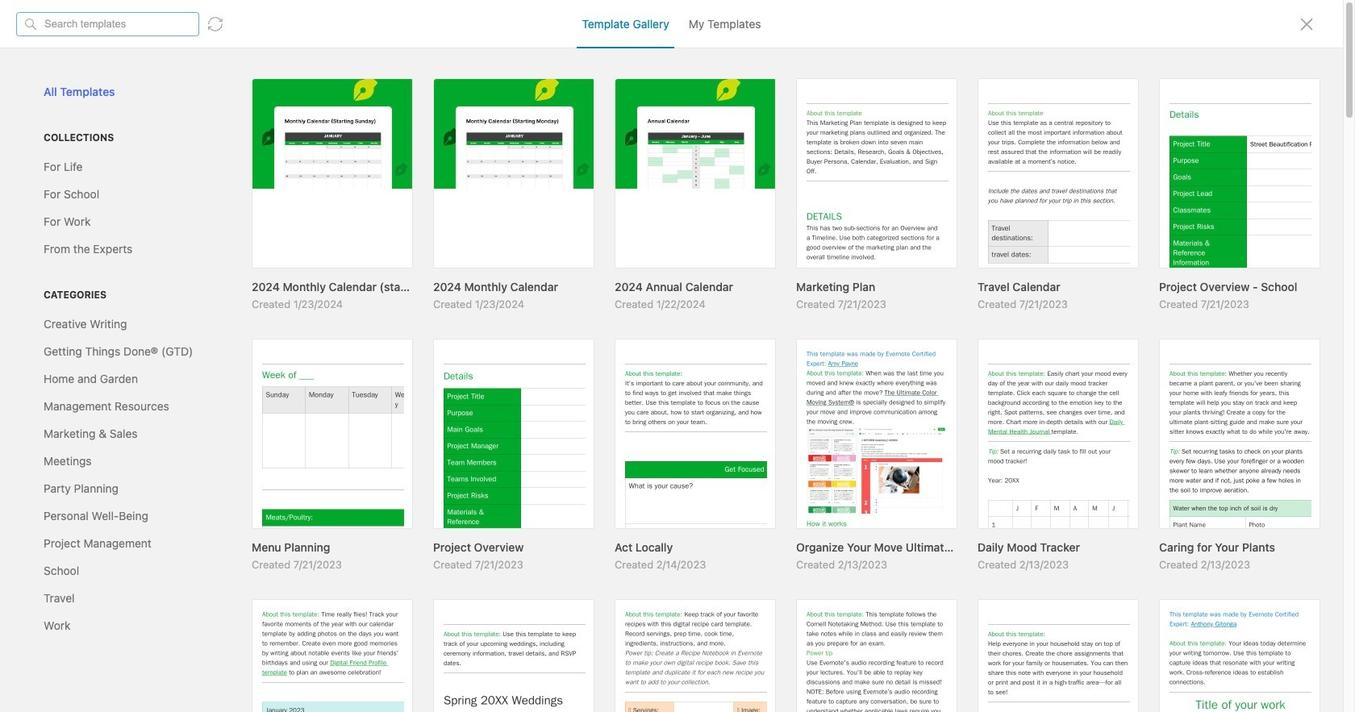 Task type: vqa. For each thing, say whether or not it's contained in the screenshot.
column header
yes



Task type: describe. For each thing, give the bounding box(es) containing it.
tree inside main element
[[6, 157, 204, 607]]

2 column header from the left
[[1110, 87, 1331, 100]]

Search text field
[[44, 82, 180, 98]]

main element
[[0, 0, 210, 712]]

alignment image
[[957, 341, 996, 363]]

more image
[[1133, 341, 1181, 362]]

insert image
[[220, 341, 291, 362]]

font family image
[[566, 341, 640, 362]]

add tag image
[[248, 681, 267, 700]]

none search field inside main element
[[44, 80, 180, 99]]



Task type: locate. For each thing, give the bounding box(es) containing it.
note window element
[[0, 0, 1355, 712]]

1 column header from the left
[[865, 87, 1097, 100]]

Note Editor text field
[[0, 0, 1355, 712]]

0 horizontal spatial column header
[[865, 87, 1097, 100]]

font size image
[[644, 341, 684, 362]]

tree
[[6, 157, 204, 607]]

highlight image
[[804, 341, 842, 363]]

1 horizontal spatial column header
[[1110, 87, 1331, 100]]

row group
[[210, 110, 1342, 712]]

None search field
[[44, 80, 180, 99]]

column header
[[865, 87, 1097, 100], [1110, 87, 1331, 100]]



